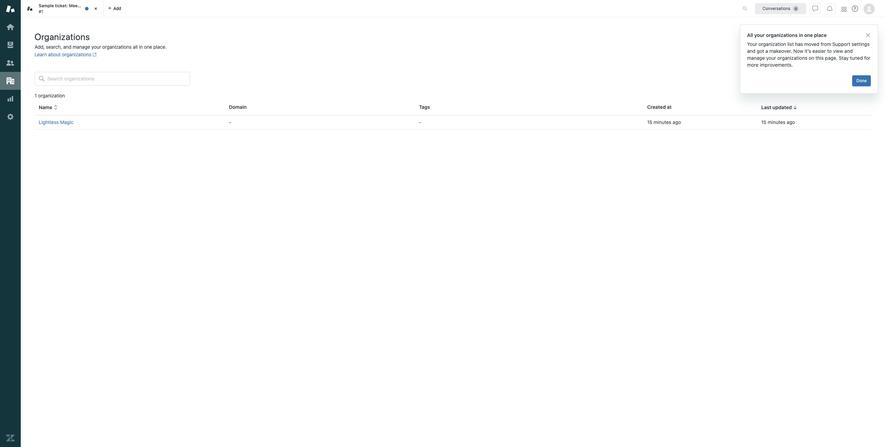 Task type: locate. For each thing, give the bounding box(es) containing it.
1 vertical spatial manage
[[748, 55, 766, 61]]

your inside organizations add, search, and manage your organizations all in one place.
[[91, 44, 101, 50]]

manage inside organizations add, search, and manage your organizations all in one place.
[[73, 44, 90, 50]]

organizations add, search, and manage your organizations all in one place.
[[35, 31, 167, 50]]

learn
[[35, 52, 47, 57]]

get help image
[[853, 6, 859, 12]]

tab
[[21, 0, 104, 17]]

manage up learn about organizations link
[[73, 44, 90, 50]]

organizations
[[767, 32, 798, 38], [102, 44, 132, 50], [62, 52, 91, 57], [778, 55, 808, 61]]

place
[[815, 32, 827, 38]]

-
[[229, 119, 231, 125], [419, 119, 422, 125]]

conversations
[[763, 6, 791, 11]]

0 horizontal spatial ago
[[673, 119, 682, 125]]

0 horizontal spatial one
[[144, 44, 152, 50]]

ago
[[673, 119, 682, 125], [788, 119, 796, 125]]

and up learn about organizations link
[[63, 44, 71, 50]]

minutes
[[654, 119, 672, 125], [768, 119, 786, 125]]

and up stay
[[845, 48, 854, 54]]

2 horizontal spatial organization
[[842, 36, 870, 42]]

your down the a on the top
[[767, 55, 777, 61]]

0 horizontal spatial manage
[[73, 44, 90, 50]]

in right all
[[139, 44, 143, 50]]

1 horizontal spatial 15 minutes ago
[[762, 119, 796, 125]]

search,
[[46, 44, 62, 50]]

add organization
[[832, 36, 870, 42]]

0 vertical spatial manage
[[73, 44, 90, 50]]

all
[[133, 44, 138, 50]]

one left place.
[[144, 44, 152, 50]]

manage up more
[[748, 55, 766, 61]]

0 vertical spatial your
[[755, 32, 765, 38]]

stay
[[840, 55, 850, 61]]

learn about organizations
[[35, 52, 91, 57]]

list
[[788, 41, 795, 47]]

tab containing sample ticket: meet the ticket
[[21, 0, 104, 17]]

1 horizontal spatial in
[[800, 32, 804, 38]]

0 horizontal spatial 15
[[648, 119, 653, 125]]

in
[[800, 32, 804, 38], [139, 44, 143, 50]]

#1
[[39, 9, 43, 14]]

1 horizontal spatial minutes
[[768, 119, 786, 125]]

tuned
[[851, 55, 864, 61]]

2 - from the left
[[419, 119, 422, 125]]

lightless magic link
[[39, 119, 74, 125]]

all your organizations in one place dialog
[[741, 25, 879, 94]]

1 horizontal spatial 15
[[762, 119, 767, 125]]

your right the all
[[755, 32, 765, 38]]

get started image
[[6, 22, 15, 31]]

0 horizontal spatial minutes
[[654, 119, 672, 125]]

0 horizontal spatial your
[[91, 44, 101, 50]]

15
[[648, 119, 653, 125], [762, 119, 767, 125]]

organizations left all
[[102, 44, 132, 50]]

1 - from the left
[[229, 119, 231, 125]]

1 horizontal spatial organization
[[759, 41, 787, 47]]

manage
[[73, 44, 90, 50], [748, 55, 766, 61]]

in up has
[[800, 32, 804, 38]]

organizations right about at the top of the page
[[62, 52, 91, 57]]

organizations up list
[[767, 32, 798, 38]]

0 horizontal spatial and
[[63, 44, 71, 50]]

organizations inside organizations add, search, and manage your organizations all in one place.
[[102, 44, 132, 50]]

all your organizations in one place your organization list has moved from support settings and got a makeover. now it's easier to view and manage your organizations on this page. stay tuned for more improvements.
[[748, 32, 871, 68]]

2 ago from the left
[[788, 119, 796, 125]]

and
[[63, 44, 71, 50], [748, 48, 756, 54], [845, 48, 854, 54]]

one
[[805, 32, 814, 38], [144, 44, 152, 50]]

2 vertical spatial your
[[767, 55, 777, 61]]

zendesk image
[[6, 434, 15, 443]]

page.
[[826, 55, 838, 61]]

one up moved
[[805, 32, 814, 38]]

organizations
[[35, 31, 90, 42]]

zendesk products image
[[842, 7, 847, 12]]

0 vertical spatial one
[[805, 32, 814, 38]]

done button
[[853, 75, 872, 87]]

last updated button
[[762, 105, 798, 111]]

1 horizontal spatial -
[[419, 119, 422, 125]]

sample
[[39, 3, 54, 8]]

organization
[[842, 36, 870, 42], [759, 41, 787, 47], [38, 93, 65, 99]]

for
[[865, 55, 871, 61]]

1 vertical spatial in
[[139, 44, 143, 50]]

add,
[[35, 44, 45, 50]]

0 horizontal spatial -
[[229, 119, 231, 125]]

0 vertical spatial in
[[800, 32, 804, 38]]

your
[[755, 32, 765, 38], [91, 44, 101, 50], [767, 55, 777, 61]]

organization for 1 organization
[[38, 93, 65, 99]]

this
[[816, 55, 825, 61]]

lightless magic
[[39, 119, 74, 125]]

organization for add organization
[[842, 36, 870, 42]]

1 organization
[[35, 93, 65, 99]]

and down your
[[748, 48, 756, 54]]

in inside all your organizations in one place your organization list has moved from support settings and got a makeover. now it's easier to view and manage your organizations on this page. stay tuned for more improvements.
[[800, 32, 804, 38]]

bulk
[[784, 36, 794, 42]]

1 vertical spatial your
[[91, 44, 101, 50]]

1 vertical spatial one
[[144, 44, 152, 50]]

zendesk support image
[[6, 4, 15, 13]]

0 horizontal spatial 15 minutes ago
[[648, 119, 682, 125]]

lightless
[[39, 119, 59, 125]]

ticket:
[[55, 3, 68, 8]]

0 horizontal spatial in
[[139, 44, 143, 50]]

15 minutes ago
[[648, 119, 682, 125], [762, 119, 796, 125]]

1 horizontal spatial manage
[[748, 55, 766, 61]]

main element
[[0, 0, 21, 448]]

close image
[[92, 5, 99, 12]]

it's
[[805, 48, 812, 54]]

0 horizontal spatial organization
[[38, 93, 65, 99]]

makeover.
[[770, 48, 793, 54]]

your up the (opens in a new tab) icon
[[91, 44, 101, 50]]

organization inside button
[[842, 36, 870, 42]]

2 15 minutes ago from the left
[[762, 119, 796, 125]]

1 horizontal spatial one
[[805, 32, 814, 38]]

and inside organizations add, search, and manage your organizations all in one place.
[[63, 44, 71, 50]]

a
[[766, 48, 769, 54]]

1 horizontal spatial ago
[[788, 119, 796, 125]]

views image
[[6, 40, 15, 49]]

reporting image
[[6, 94, 15, 103]]



Task type: describe. For each thing, give the bounding box(es) containing it.
import
[[795, 36, 810, 42]]

last
[[762, 105, 772, 110]]

1 15 from the left
[[648, 119, 653, 125]]

sample ticket: meet the ticket #1
[[39, 3, 100, 14]]

settings
[[852, 41, 870, 47]]

add organization button
[[827, 33, 876, 46]]

one inside organizations add, search, and manage your organizations all in one place.
[[144, 44, 152, 50]]

bulk import
[[784, 36, 810, 42]]

organizations down now in the right of the page
[[778, 55, 808, 61]]

name
[[39, 105, 52, 110]]

in inside organizations add, search, and manage your organizations all in one place.
[[139, 44, 143, 50]]

1 horizontal spatial your
[[755, 32, 765, 38]]

place.
[[154, 44, 167, 50]]

now
[[794, 48, 804, 54]]

last updated
[[762, 105, 793, 110]]

close image
[[866, 33, 872, 38]]

magic
[[60, 119, 74, 125]]

1 horizontal spatial and
[[748, 48, 756, 54]]

easier
[[813, 48, 827, 54]]

add
[[832, 36, 841, 42]]

all
[[748, 32, 754, 38]]

got
[[757, 48, 765, 54]]

on
[[809, 55, 815, 61]]

improvements.
[[761, 62, 794, 68]]

2 horizontal spatial and
[[845, 48, 854, 54]]

Search organizations field
[[47, 76, 186, 82]]

tabs tab list
[[21, 0, 736, 17]]

learn about organizations link
[[35, 52, 97, 57]]

organizations image
[[6, 76, 15, 85]]

admin image
[[6, 112, 15, 121]]

updated
[[773, 105, 793, 110]]

the
[[80, 3, 87, 8]]

name button
[[39, 105, 58, 111]]

your
[[748, 41, 758, 47]]

done
[[857, 78, 868, 83]]

has
[[796, 41, 804, 47]]

from
[[821, 41, 832, 47]]

conversations button
[[756, 3, 807, 14]]

2 15 from the left
[[762, 119, 767, 125]]

2 minutes from the left
[[768, 119, 786, 125]]

1 minutes from the left
[[654, 119, 672, 125]]

manage inside all your organizations in one place your organization list has moved from support settings and got a makeover. now it's easier to view and manage your organizations on this page. stay tuned for more improvements.
[[748, 55, 766, 61]]

2 horizontal spatial your
[[767, 55, 777, 61]]

(opens in a new tab) image
[[91, 53, 97, 57]]

moved
[[805, 41, 820, 47]]

1 15 minutes ago from the left
[[648, 119, 682, 125]]

ticket
[[88, 3, 100, 8]]

view
[[834, 48, 844, 54]]

meet
[[69, 3, 79, 8]]

customers image
[[6, 58, 15, 67]]

support
[[833, 41, 851, 47]]

organization inside all your organizations in one place your organization list has moved from support settings and got a makeover. now it's easier to view and manage your organizations on this page. stay tuned for more improvements.
[[759, 41, 787, 47]]

to
[[828, 48, 833, 54]]

about
[[48, 52, 61, 57]]

one inside all your organizations in one place your organization list has moved from support settings and got a makeover. now it's easier to view and manage your organizations on this page. stay tuned for more improvements.
[[805, 32, 814, 38]]

1 ago from the left
[[673, 119, 682, 125]]

more
[[748, 62, 759, 68]]

1
[[35, 93, 37, 99]]

bulk import button
[[779, 33, 824, 46]]



Task type: vqa. For each thing, say whether or not it's contained in the screenshot.
Magic
yes



